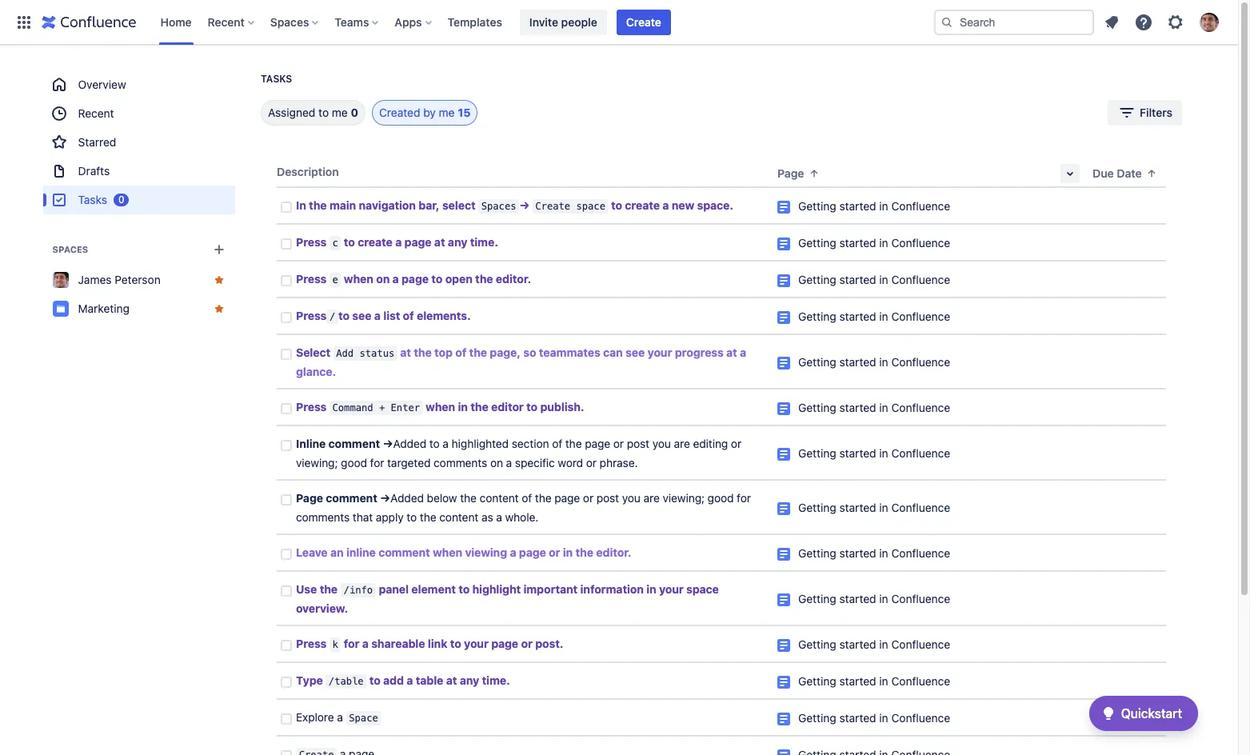 Task type: locate. For each thing, give the bounding box(es) containing it.
a left highlighted
[[443, 437, 449, 450]]

when right e in the left top of the page
[[344, 272, 374, 286]]

teams
[[335, 15, 369, 28]]

spaces right "recent" dropdown button
[[270, 15, 309, 28]]

0 horizontal spatial comments
[[296, 510, 350, 524]]

1 vertical spatial good
[[708, 491, 734, 505]]

2 me from the left
[[439, 106, 455, 119]]

you inside added to a highlighted section of the page or post you are editing or viewing; good for targeted comments on a specific word or phrase.
[[653, 437, 671, 450]]

for
[[370, 456, 384, 470], [737, 491, 751, 505], [344, 637, 360, 650]]

getting for when in the editor to publish.
[[799, 401, 837, 414]]

7 getting started in confluence link from the top
[[799, 446, 951, 460]]

top
[[435, 346, 453, 359]]

started for for a shareable link to your page or post.
[[840, 638, 877, 651]]

4 press from the top
[[296, 400, 327, 414]]

page
[[405, 235, 432, 249], [402, 272, 429, 286], [585, 437, 611, 450], [555, 491, 580, 505], [519, 546, 546, 559], [491, 637, 519, 650]]

on down highlighted
[[490, 456, 503, 470]]

2 getting from the top
[[799, 236, 837, 250]]

page
[[778, 166, 805, 180], [296, 491, 323, 505]]

7 started from the top
[[840, 446, 877, 460]]

0 horizontal spatial see
[[352, 309, 372, 322]]

to right element
[[459, 583, 470, 596]]

1 vertical spatial 0
[[119, 194, 125, 206]]

0 vertical spatial spaces
[[270, 15, 309, 28]]

1 started from the top
[[840, 199, 877, 213]]

1 getting started in confluence link from the top
[[799, 199, 951, 213]]

12 getting started in confluence from the top
[[799, 675, 951, 688]]

time.
[[470, 235, 498, 249], [482, 674, 510, 687]]

viewing; down editing in the bottom right of the page
[[663, 491, 705, 505]]

0 horizontal spatial tasks
[[78, 193, 108, 206]]

1 vertical spatial you
[[622, 491, 641, 505]]

7 page title icon image from the top
[[778, 448, 791, 461]]

1 horizontal spatial for
[[370, 456, 384, 470]]

1 vertical spatial create
[[536, 201, 571, 212]]

getting started in confluence link for when in the editor to publish.
[[799, 401, 951, 414]]

1 horizontal spatial page
[[778, 166, 805, 180]]

11 confluence from the top
[[892, 638, 951, 651]]

starred link
[[43, 128, 235, 157]]

5 started from the top
[[840, 355, 877, 369]]

any up open in the top of the page
[[448, 235, 468, 249]]

ascending sorting icon page image
[[808, 167, 821, 180]]

of up whole.
[[522, 491, 532, 505]]

started for to add a table at any time.
[[840, 675, 877, 688]]

1 me from the left
[[332, 106, 348, 119]]

1 press from the top
[[296, 235, 327, 249]]

getting started in confluence link for to create a page at any time.
[[799, 236, 951, 250]]

any
[[448, 235, 468, 249], [460, 674, 479, 687]]

space inside in the main navigation bar, select spaces → create space to create a new space.
[[576, 201, 606, 212]]

6 page title icon image from the top
[[778, 402, 791, 415]]

me right by at the left
[[439, 106, 455, 119]]

getting for to add a table at any time.
[[799, 675, 837, 688]]

2 confluence from the top
[[892, 236, 951, 250]]

or up "important"
[[549, 546, 560, 559]]

0 vertical spatial content
[[480, 491, 519, 505]]

1 vertical spatial comments
[[296, 510, 350, 524]]

2 unstar this space image from the top
[[213, 302, 226, 315]]

banner containing home
[[0, 0, 1239, 45]]

→
[[519, 198, 530, 212], [383, 437, 393, 450], [380, 491, 391, 505]]

2 vertical spatial when
[[433, 546, 463, 559]]

5 press from the top
[[296, 637, 327, 650]]

11 started from the top
[[840, 638, 877, 651]]

0 vertical spatial comments
[[434, 456, 487, 470]]

tasks
[[261, 73, 292, 85], [78, 193, 108, 206]]

getting for to create a page at any time.
[[799, 236, 837, 250]]

of up word
[[552, 437, 563, 450]]

editing
[[693, 437, 728, 450]]

→ for content
[[380, 491, 391, 505]]

1 vertical spatial see
[[626, 346, 645, 359]]

in
[[296, 198, 306, 212]]

→ right select
[[519, 198, 530, 212]]

0 vertical spatial your
[[648, 346, 672, 359]]

1 horizontal spatial comments
[[434, 456, 487, 470]]

appswitcher icon image
[[14, 12, 34, 32]]

0 vertical spatial space
[[576, 201, 606, 212]]

4 started from the top
[[840, 310, 877, 323]]

in for at the top of the page, so teammates can see your progress at a glance. getting started in confluence link
[[880, 355, 889, 369]]

0 horizontal spatial post
[[597, 491, 619, 505]]

0 vertical spatial recent
[[208, 15, 245, 28]]

3 started from the top
[[840, 273, 877, 286]]

press for to see a list of elements.
[[296, 309, 327, 322]]

13 page title icon image from the top
[[778, 713, 791, 726]]

started for panel element to highlight important information in your space overview.
[[840, 592, 877, 606]]

getting started in confluence link for for a shareable link to your page or post.
[[799, 638, 951, 651]]

1 horizontal spatial see
[[626, 346, 645, 359]]

13 getting started in confluence link from the top
[[799, 711, 951, 725]]

1 vertical spatial any
[[460, 674, 479, 687]]

assigned to me 0
[[268, 106, 358, 119]]

create
[[625, 198, 660, 212], [358, 235, 393, 249]]

press for for a shareable link to your page or post.
[[296, 637, 327, 650]]

in for 7th getting started in confluence link
[[880, 446, 889, 460]]

0 vertical spatial create
[[626, 15, 662, 28]]

your right information
[[659, 583, 684, 596]]

1 vertical spatial editor.
[[596, 546, 632, 559]]

viewing; down inline
[[296, 456, 338, 470]]

time. right table
[[482, 674, 510, 687]]

0 vertical spatial added
[[393, 437, 427, 450]]

good down "inline comment →"
[[341, 456, 367, 470]]

6 started from the top
[[840, 401, 877, 414]]

the left top
[[414, 346, 432, 359]]

elements.
[[417, 309, 471, 322]]

as
[[482, 510, 493, 524]]

1 vertical spatial for
[[737, 491, 751, 505]]

0 vertical spatial post
[[627, 437, 650, 450]]

page for page
[[778, 166, 805, 180]]

1 vertical spatial spaces
[[481, 201, 517, 212]]

0 vertical spatial viewing;
[[296, 456, 338, 470]]

page down press c to create a page at any time. at the left of page
[[402, 272, 429, 286]]

create down "navigation"
[[358, 235, 393, 249]]

0 vertical spatial any
[[448, 235, 468, 249]]

0 vertical spatial good
[[341, 456, 367, 470]]

the up whole.
[[535, 491, 552, 505]]

1 vertical spatial post
[[597, 491, 619, 505]]

13 started from the top
[[840, 711, 877, 725]]

comment for good
[[329, 437, 380, 450]]

0 horizontal spatial create
[[358, 235, 393, 249]]

2 getting started in confluence from the top
[[799, 236, 951, 250]]

started for to see a list of elements.
[[840, 310, 877, 323]]

your profile and preferences image
[[1200, 12, 1219, 32]]

k
[[332, 639, 338, 650]]

a right viewing on the bottom left
[[510, 546, 516, 559]]

14 page title icon image from the top
[[778, 750, 791, 755]]

when left viewing on the bottom left
[[433, 546, 463, 559]]

panel
[[379, 583, 409, 596]]

8 getting started in confluence from the top
[[799, 501, 951, 514]]

shareable
[[371, 637, 425, 650]]

or up phrase.
[[614, 437, 624, 450]]

0 vertical spatial 0
[[351, 106, 358, 119]]

4 getting started in confluence from the top
[[799, 310, 951, 323]]

1 vertical spatial create
[[358, 235, 393, 249]]

6 getting started in confluence link from the top
[[799, 401, 951, 414]]

12 page title icon image from the top
[[778, 676, 791, 689]]

press left "k"
[[296, 637, 327, 650]]

6 getting started in confluence from the top
[[799, 401, 951, 414]]

banner
[[0, 0, 1239, 45]]

comment up that
[[326, 491, 378, 505]]

see
[[352, 309, 372, 322], [626, 346, 645, 359]]

0 vertical spatial unstar this space image
[[213, 274, 226, 286]]

of right top
[[456, 346, 467, 359]]

when
[[344, 272, 374, 286], [426, 400, 455, 414], [433, 546, 463, 559]]

2 horizontal spatial spaces
[[481, 201, 517, 212]]

press for when on a page to open the editor.
[[296, 272, 327, 286]]

1 horizontal spatial post
[[627, 437, 650, 450]]

added up targeted at the left of the page
[[393, 437, 427, 450]]

tasks up assigned at the left
[[261, 73, 292, 85]]

10 getting started in confluence link from the top
[[799, 592, 951, 606]]

getting started in confluence link
[[799, 199, 951, 213], [799, 236, 951, 250], [799, 273, 951, 286], [799, 310, 951, 323], [799, 355, 951, 369], [799, 401, 951, 414], [799, 446, 951, 460], [799, 501, 951, 514], [799, 546, 951, 560], [799, 592, 951, 606], [799, 638, 951, 651], [799, 675, 951, 688], [799, 711, 951, 725]]

0 inside group
[[119, 194, 125, 206]]

10 started from the top
[[840, 592, 877, 606]]

editor. up information
[[596, 546, 632, 559]]

0 vertical spatial are
[[674, 437, 690, 450]]

press for to create a page at any time.
[[296, 235, 327, 249]]

10 page title icon image from the top
[[778, 594, 791, 606]]

your left "progress"
[[648, 346, 672, 359]]

1 vertical spatial space
[[687, 583, 719, 596]]

or right word
[[586, 456, 597, 470]]

getting started in confluence link for panel element to highlight important information in your space overview.
[[799, 592, 951, 606]]

1 horizontal spatial spaces
[[270, 15, 309, 28]]

see right can
[[626, 346, 645, 359]]

in for getting started in confluence link for →
[[880, 199, 889, 213]]

1 horizontal spatial 0
[[351, 106, 358, 119]]

5 getting started in confluence link from the top
[[799, 355, 951, 369]]

9 getting started in confluence from the top
[[799, 546, 951, 560]]

0 horizontal spatial 0
[[119, 194, 125, 206]]

0 vertical spatial editor.
[[496, 272, 531, 286]]

page left ascending sorting icon page
[[778, 166, 805, 180]]

press down glance.
[[296, 400, 327, 414]]

added up apply
[[391, 491, 424, 505]]

7 confluence from the top
[[892, 446, 951, 460]]

the down the below
[[420, 510, 437, 524]]

2 press from the top
[[296, 272, 327, 286]]

2 horizontal spatial for
[[737, 491, 751, 505]]

12 confluence from the top
[[892, 675, 951, 688]]

10 getting from the top
[[799, 592, 837, 606]]

0 vertical spatial tasks
[[261, 73, 292, 85]]

group
[[43, 70, 235, 214]]

to right apply
[[407, 510, 417, 524]]

a right as
[[496, 510, 502, 524]]

the up information
[[576, 546, 594, 559]]

tab list
[[242, 100, 478, 126]]

2 vertical spatial for
[[344, 637, 360, 650]]

when for enter
[[426, 400, 455, 414]]

viewing;
[[296, 456, 338, 470], [663, 491, 705, 505]]

press left c
[[296, 235, 327, 249]]

1 horizontal spatial are
[[674, 437, 690, 450]]

2 vertical spatial comment
[[379, 546, 430, 559]]

unstar this space image for marketing
[[213, 302, 226, 315]]

0 vertical spatial create
[[625, 198, 660, 212]]

started for at the top of the page, so teammates can see your progress at a glance.
[[840, 355, 877, 369]]

unstar this space image
[[213, 274, 226, 286], [213, 302, 226, 315]]

specific
[[515, 456, 555, 470]]

9 getting started in confluence link from the top
[[799, 546, 951, 560]]

/table
[[329, 676, 364, 687]]

content up as
[[480, 491, 519, 505]]

6 getting from the top
[[799, 401, 837, 414]]

page title icon image for /table
[[778, 676, 791, 689]]

to up targeted at the left of the page
[[430, 437, 440, 450]]

0 horizontal spatial space
[[576, 201, 606, 212]]

command
[[332, 402, 373, 414]]

highlighted
[[452, 437, 509, 450]]

when right the enter
[[426, 400, 455, 414]]

1 confluence from the top
[[892, 199, 951, 213]]

13 confluence from the top
[[892, 711, 951, 725]]

on up press / to see a list of elements.
[[376, 272, 390, 286]]

1 vertical spatial recent
[[78, 106, 115, 120]]

15
[[458, 106, 471, 119]]

confluence for for a shareable link to your page or post.
[[892, 638, 951, 651]]

comments down page comment →
[[296, 510, 350, 524]]

page down word
[[555, 491, 580, 505]]

you down phrase.
[[622, 491, 641, 505]]

0 horizontal spatial you
[[622, 491, 641, 505]]

space
[[576, 201, 606, 212], [687, 583, 719, 596]]

that
[[353, 510, 373, 524]]

page up phrase.
[[585, 437, 611, 450]]

2 vertical spatial →
[[380, 491, 391, 505]]

navigation
[[359, 198, 416, 212]]

0 vertical spatial page
[[778, 166, 805, 180]]

11 getting started in confluence from the top
[[799, 638, 951, 651]]

4 getting from the top
[[799, 310, 837, 323]]

4 confluence from the top
[[892, 310, 951, 323]]

create left new
[[625, 198, 660, 212]]

1 horizontal spatial me
[[439, 106, 455, 119]]

0 down drafts link on the top left
[[119, 194, 125, 206]]

page title icon image for e
[[778, 274, 791, 287]]

or left post.
[[521, 637, 533, 650]]

the right the below
[[460, 491, 477, 505]]

2 getting started in confluence link from the top
[[799, 236, 951, 250]]

3 getting started in confluence link from the top
[[799, 273, 951, 286]]

tasks down drafts
[[78, 193, 108, 206]]

good
[[341, 456, 367, 470], [708, 491, 734, 505]]

1 vertical spatial added
[[391, 491, 424, 505]]

in for getting started in confluence link related to to see a list of elements.
[[880, 310, 889, 323]]

12 getting from the top
[[799, 675, 837, 688]]

12 started from the top
[[840, 675, 877, 688]]

1 vertical spatial →
[[383, 437, 393, 450]]

getting for panel element to highlight important information in your space overview.
[[799, 592, 837, 606]]

page title icon image for space
[[778, 713, 791, 726]]

0 horizontal spatial on
[[376, 272, 390, 286]]

press
[[296, 235, 327, 249], [296, 272, 327, 286], [296, 309, 327, 322], [296, 400, 327, 414], [296, 637, 327, 650]]

1 horizontal spatial space
[[687, 583, 719, 596]]

page title icon image for k
[[778, 639, 791, 652]]

comment for that
[[326, 491, 378, 505]]

the left page,
[[469, 346, 487, 359]]

any for table
[[460, 674, 479, 687]]

settings icon image
[[1167, 12, 1186, 32]]

assigned
[[268, 106, 316, 119]]

1 vertical spatial when
[[426, 400, 455, 414]]

see right /
[[352, 309, 372, 322]]

your inside "panel element to highlight important information in your space overview."
[[659, 583, 684, 596]]

11 page title icon image from the top
[[778, 639, 791, 652]]

you left editing in the bottom right of the page
[[653, 437, 671, 450]]

0 horizontal spatial are
[[644, 491, 660, 505]]

1 horizontal spatial viewing;
[[663, 491, 705, 505]]

editor.
[[496, 272, 531, 286], [596, 546, 632, 559]]

your inside at the top of the page, so teammates can see your progress at a glance.
[[648, 346, 672, 359]]

confluence for when on a page to open the editor.
[[892, 273, 951, 286]]

inline comment →
[[296, 437, 393, 450]]

1 vertical spatial content
[[440, 510, 479, 524]]

1 page title icon image from the top
[[778, 201, 791, 214]]

any for page
[[448, 235, 468, 249]]

to right editor
[[527, 400, 538, 414]]

at
[[434, 235, 445, 249], [400, 346, 411, 359], [727, 346, 737, 359], [446, 674, 457, 687]]

0 horizontal spatial me
[[332, 106, 348, 119]]

press e when on a page to open the editor.
[[296, 272, 531, 286]]

spaces up the james
[[53, 244, 89, 254]]

0 vertical spatial see
[[352, 309, 372, 322]]

in for 6th getting started in confluence link from the bottom of the page
[[880, 501, 889, 514]]

10 getting started in confluence from the top
[[799, 592, 951, 606]]

comment down apply
[[379, 546, 430, 559]]

page title icon image for /info
[[778, 594, 791, 606]]

4 page title icon image from the top
[[778, 311, 791, 324]]

5 getting from the top
[[799, 355, 837, 369]]

james
[[78, 273, 112, 286]]

1 vertical spatial comment
[[326, 491, 378, 505]]

enter
[[391, 402, 420, 414]]

0 horizontal spatial editor.
[[496, 272, 531, 286]]

recent up 'starred'
[[78, 106, 115, 120]]

any right table
[[460, 674, 479, 687]]

comments down highlighted
[[434, 456, 487, 470]]

in for getting started in confluence link related to for a shareable link to your page or post.
[[880, 638, 889, 651]]

of inside added below the content of the page or post you are viewing; good for comments that apply to the content as a whole.
[[522, 491, 532, 505]]

use the /info
[[296, 583, 373, 596]]

explore a space
[[296, 711, 378, 724]]

3 press from the top
[[296, 309, 327, 322]]

page down whole.
[[519, 546, 546, 559]]

11 getting from the top
[[799, 638, 837, 651]]

post up phrase.
[[627, 437, 650, 450]]

a left the space
[[337, 711, 343, 724]]

spaces inside in the main navigation bar, select spaces → create space to create a new space.
[[481, 201, 517, 212]]

11 getting started in confluence link from the top
[[799, 638, 951, 651]]

by
[[423, 106, 436, 119]]

1 horizontal spatial recent
[[208, 15, 245, 28]]

→ up targeted at the left of the page
[[383, 437, 393, 450]]

comment down command in the left of the page
[[329, 437, 380, 450]]

viewing; inside added to a highlighted section of the page or post you are editing or viewing; good for targeted comments on a specific word or phrase.
[[296, 456, 338, 470]]

13 getting from the top
[[799, 711, 837, 725]]

post.
[[535, 637, 564, 650]]

13 getting started in confluence from the top
[[799, 711, 951, 725]]

getting started in confluence for at the top of the page, so teammates can see your progress at a glance.
[[799, 355, 951, 369]]

spaces right select
[[481, 201, 517, 212]]

added inside added to a highlighted section of the page or post you are editing or viewing; good for targeted comments on a specific word or phrase.
[[393, 437, 427, 450]]

create inside the global element
[[626, 15, 662, 28]]

the up word
[[566, 437, 582, 450]]

whole.
[[505, 510, 539, 524]]

0 vertical spatial you
[[653, 437, 671, 450]]

you inside added below the content of the page or post you are viewing; good for comments that apply to the content as a whole.
[[622, 491, 641, 505]]

1 horizontal spatial you
[[653, 437, 671, 450]]

recent right home
[[208, 15, 245, 28]]

0 vertical spatial time.
[[470, 235, 498, 249]]

added
[[393, 437, 427, 450], [391, 491, 424, 505]]

to
[[319, 106, 329, 119], [611, 198, 623, 212], [344, 235, 355, 249], [432, 272, 443, 286], [339, 309, 350, 322], [527, 400, 538, 414], [430, 437, 440, 450], [407, 510, 417, 524], [459, 583, 470, 596], [450, 637, 461, 650], [369, 674, 381, 687]]

1 vertical spatial on
[[490, 456, 503, 470]]

good down editing in the bottom right of the page
[[708, 491, 734, 505]]

in for 13th getting started in confluence link from the top
[[880, 711, 889, 725]]

started
[[840, 199, 877, 213], [840, 236, 877, 250], [840, 273, 877, 286], [840, 310, 877, 323], [840, 355, 877, 369], [840, 401, 877, 414], [840, 446, 877, 460], [840, 501, 877, 514], [840, 546, 877, 560], [840, 592, 877, 606], [840, 638, 877, 651], [840, 675, 877, 688], [840, 711, 877, 725]]

of
[[403, 309, 414, 322], [456, 346, 467, 359], [552, 437, 563, 450], [522, 491, 532, 505]]

4 getting started in confluence link from the top
[[799, 310, 951, 323]]

comments
[[434, 456, 487, 470], [296, 510, 350, 524]]

1 horizontal spatial good
[[708, 491, 734, 505]]

create
[[626, 15, 662, 28], [536, 201, 571, 212]]

5 confluence from the top
[[892, 355, 951, 369]]

page down inline
[[296, 491, 323, 505]]

time. down select
[[470, 235, 498, 249]]

or down word
[[583, 491, 594, 505]]

1 vertical spatial are
[[644, 491, 660, 505]]

press left e in the left top of the page
[[296, 272, 327, 286]]

5 page title icon image from the top
[[778, 357, 791, 370]]

3 page title icon image from the top
[[778, 274, 791, 287]]

0 vertical spatial comment
[[329, 437, 380, 450]]

1 getting started in confluence from the top
[[799, 199, 951, 213]]

check image
[[1099, 704, 1118, 723]]

open
[[445, 272, 473, 286]]

confluence image
[[42, 12, 136, 32], [42, 12, 136, 32]]

are
[[674, 437, 690, 450], [644, 491, 660, 505]]

unstar this space image inside marketing link
[[213, 302, 226, 315]]

1 vertical spatial time.
[[482, 674, 510, 687]]

confluence for at the top of the page, so teammates can see your progress at a glance.
[[892, 355, 951, 369]]

templates link
[[443, 9, 507, 35]]

1 horizontal spatial create
[[626, 15, 662, 28]]

1 unstar this space image from the top
[[213, 274, 226, 286]]

confluence for →
[[892, 199, 951, 213]]

12 getting started in confluence link from the top
[[799, 675, 951, 688]]

or right editing in the bottom right of the page
[[731, 437, 742, 450]]

phrase.
[[600, 456, 638, 470]]

1 getting from the top
[[799, 199, 837, 213]]

getting started in confluence for to see a list of elements.
[[799, 310, 951, 323]]

1 horizontal spatial tasks
[[261, 73, 292, 85]]

getting started in confluence link for to add a table at any time.
[[799, 675, 951, 688]]

8 getting started in confluence link from the top
[[799, 501, 951, 514]]

1 vertical spatial your
[[659, 583, 684, 596]]

getting for at the top of the page, so teammates can see your progress at a glance.
[[799, 355, 837, 369]]

2 page title icon image from the top
[[778, 238, 791, 250]]

1 horizontal spatial on
[[490, 456, 503, 470]]

to right assigned at the left
[[319, 106, 329, 119]]

getting started in confluence for to create a page at any time.
[[799, 236, 951, 250]]

page left post.
[[491, 637, 519, 650]]

post
[[627, 437, 650, 450], [597, 491, 619, 505]]

to inside added to a highlighted section of the page or post you are editing or viewing; good for targeted comments on a specific word or phrase.
[[430, 437, 440, 450]]

3 getting started in confluence from the top
[[799, 273, 951, 286]]

a inside added below the content of the page or post you are viewing; good for comments that apply to the content as a whole.
[[496, 510, 502, 524]]

recent
[[208, 15, 245, 28], [78, 106, 115, 120]]

page title icon image
[[778, 201, 791, 214], [778, 238, 791, 250], [778, 274, 791, 287], [778, 311, 791, 324], [778, 357, 791, 370], [778, 402, 791, 415], [778, 448, 791, 461], [778, 502, 791, 515], [778, 548, 791, 561], [778, 594, 791, 606], [778, 639, 791, 652], [778, 676, 791, 689], [778, 713, 791, 726], [778, 750, 791, 755]]

your for panel element to highlight important information in your space overview.
[[659, 583, 684, 596]]

0 vertical spatial for
[[370, 456, 384, 470]]

c
[[332, 238, 338, 249]]

0 horizontal spatial content
[[440, 510, 479, 524]]

10 confluence from the top
[[892, 592, 951, 606]]

0 vertical spatial on
[[376, 272, 390, 286]]

1 vertical spatial page
[[296, 491, 323, 505]]

0 horizontal spatial spaces
[[53, 244, 89, 254]]

of right list on the left top of the page
[[403, 309, 414, 322]]

an
[[330, 546, 344, 559]]

getting
[[799, 199, 837, 213], [799, 236, 837, 250], [799, 273, 837, 286], [799, 310, 837, 323], [799, 355, 837, 369], [799, 401, 837, 414], [799, 446, 837, 460], [799, 501, 837, 514], [799, 546, 837, 560], [799, 592, 837, 606], [799, 638, 837, 651], [799, 675, 837, 688], [799, 711, 837, 725]]

important
[[524, 583, 578, 596]]

0 horizontal spatial good
[[341, 456, 367, 470]]

me for to
[[332, 106, 348, 119]]

1 vertical spatial viewing;
[[663, 491, 705, 505]]

0 horizontal spatial viewing;
[[296, 456, 338, 470]]

6 confluence from the top
[[892, 401, 951, 414]]

select
[[442, 198, 476, 212]]

a
[[663, 198, 669, 212], [395, 235, 402, 249], [393, 272, 399, 286], [374, 309, 381, 322], [740, 346, 747, 359], [443, 437, 449, 450], [506, 456, 512, 470], [496, 510, 502, 524], [510, 546, 516, 559], [362, 637, 369, 650], [407, 674, 413, 687], [337, 711, 343, 724]]

page comment →
[[296, 491, 391, 505]]

post inside added to a highlighted section of the page or post you are editing or viewing; good for targeted comments on a specific word or phrase.
[[627, 437, 650, 450]]

drafts link
[[43, 157, 235, 186]]

2 vertical spatial your
[[464, 637, 489, 650]]

unstar this space image inside james peterson "link"
[[213, 274, 226, 286]]

2 started from the top
[[840, 236, 877, 250]]

0 horizontal spatial create
[[536, 201, 571, 212]]

8 started from the top
[[840, 501, 877, 514]]

the right open in the top of the page
[[475, 272, 493, 286]]

invite
[[530, 15, 558, 28]]

added inside added below the content of the page or post you are viewing; good for comments that apply to the content as a whole.
[[391, 491, 424, 505]]

panel element to highlight important information in your space overview.
[[296, 583, 722, 615]]

9 confluence from the top
[[892, 546, 951, 560]]

in for when on a page to open the editor. getting started in confluence link
[[880, 273, 889, 286]]

your right 'link'
[[464, 637, 489, 650]]

5 getting started in confluence from the top
[[799, 355, 951, 369]]

page inside added below the content of the page or post you are viewing; good for comments that apply to the content as a whole.
[[555, 491, 580, 505]]

→ up apply
[[380, 491, 391, 505]]

3 confluence from the top
[[892, 273, 951, 286]]

1 vertical spatial unstar this space image
[[213, 302, 226, 315]]

add
[[383, 674, 404, 687]]

getting started in confluence for to add a table at any time.
[[799, 675, 951, 688]]

your
[[648, 346, 672, 359], [659, 583, 684, 596], [464, 637, 489, 650]]

3 getting from the top
[[799, 273, 837, 286]]

8 page title icon image from the top
[[778, 502, 791, 515]]



Task type: describe. For each thing, give the bounding box(es) containing it.
new
[[672, 198, 695, 212]]

the up overview.
[[320, 583, 338, 596]]

→ for highlighted
[[383, 437, 393, 450]]

overview.
[[296, 602, 348, 615]]

page title icon image for spaces
[[778, 201, 791, 214]]

created by me 15
[[379, 106, 471, 119]]

explore
[[296, 711, 334, 724]]

to right 'link'
[[450, 637, 461, 650]]

getting for →
[[799, 199, 837, 213]]

at the top of the page, so teammates can see your progress at a glance.
[[296, 346, 749, 378]]

time. for to create a page at any time.
[[470, 235, 498, 249]]

apps
[[395, 15, 422, 28]]

your for press k for a shareable link to your page or post.
[[464, 637, 489, 650]]

added for inline comment →
[[393, 437, 427, 450]]

date
[[1117, 166, 1142, 180]]

created
[[379, 106, 420, 119]]

notification icon image
[[1103, 12, 1122, 32]]

highlight
[[473, 583, 521, 596]]

table
[[416, 674, 444, 687]]

page for page comment →
[[296, 491, 323, 505]]

at right table
[[446, 674, 457, 687]]

7 getting from the top
[[799, 446, 837, 460]]

so
[[524, 346, 537, 359]]

are inside added below the content of the page or post you are viewing; good for comments that apply to the content as a whole.
[[644, 491, 660, 505]]

create inside in the main navigation bar, select spaces → create space to create a new space.
[[536, 201, 571, 212]]

list
[[384, 309, 400, 322]]

page title icon image for command + enter
[[778, 402, 791, 415]]

tab list containing assigned to me
[[242, 100, 478, 126]]

press for when in the editor to publish.
[[296, 400, 327, 414]]

in for to create a page at any time. getting started in confluence link
[[880, 236, 889, 250]]

page title icon image for /
[[778, 311, 791, 324]]

search image
[[941, 16, 954, 28]]

a left list on the left top of the page
[[374, 309, 381, 322]]

getting started in confluence link for at the top of the page, so teammates can see your progress at a glance.
[[799, 355, 951, 369]]

press c to create a page at any time.
[[296, 235, 498, 249]]

a down "navigation"
[[395, 235, 402, 249]]

9 page title icon image from the top
[[778, 548, 791, 561]]

getting started in confluence link for to see a list of elements.
[[799, 310, 951, 323]]

unstar this space image for james peterson
[[213, 274, 226, 286]]

section
[[512, 437, 549, 450]]

a down press c to create a page at any time. at the left of page
[[393, 272, 399, 286]]

main
[[330, 198, 356, 212]]

link
[[428, 637, 448, 650]]

page title icon image for c
[[778, 238, 791, 250]]

the right in
[[309, 198, 327, 212]]

1 horizontal spatial content
[[480, 491, 519, 505]]

when for comment
[[433, 546, 463, 559]]

good inside added below the content of the page or post you are viewing; good for comments that apply to the content as a whole.
[[708, 491, 734, 505]]

the inside added to a highlighted section of the page or post you are editing or viewing; good for targeted comments on a specific word or phrase.
[[566, 437, 582, 450]]

0 vertical spatial when
[[344, 272, 374, 286]]

a left specific
[[506, 456, 512, 470]]

information
[[581, 583, 644, 596]]

overview
[[78, 78, 127, 91]]

quickstart
[[1121, 707, 1183, 721]]

use
[[296, 583, 317, 596]]

on inside added to a highlighted section of the page or post you are editing or viewing; good for targeted comments on a specific word or phrase.
[[490, 456, 503, 470]]

getting started in confluence link for when on a page to open the editor.
[[799, 273, 951, 286]]

good inside added to a highlighted section of the page or post you are editing or viewing; good for targeted comments on a specific word or phrase.
[[341, 456, 367, 470]]

in for getting started in confluence link for to add a table at any time.
[[880, 675, 889, 688]]

getting for when on a page to open the editor.
[[799, 273, 837, 286]]

a left new
[[663, 198, 669, 212]]

started for to create a page at any time.
[[840, 236, 877, 250]]

to right /
[[339, 309, 350, 322]]

group containing overview
[[43, 70, 235, 214]]

page inside added to a highlighted section of the page or post you are editing or viewing; good for targeted comments on a specific word or phrase.
[[585, 437, 611, 450]]

apply
[[376, 510, 404, 524]]

starred
[[78, 135, 117, 149]]

for inside added to a highlighted section of the page or post you are editing or viewing; good for targeted comments on a specific word or phrase.
[[370, 456, 384, 470]]

page title icon image for add status
[[778, 357, 791, 370]]

targeted
[[387, 456, 431, 470]]

marketing link
[[43, 294, 235, 323]]

time. for to add a table at any time.
[[482, 674, 510, 687]]

8 confluence from the top
[[892, 501, 951, 514]]

bar,
[[419, 198, 440, 212]]

invite people button
[[520, 9, 607, 35]]

space inside "panel element to highlight important information in your space overview."
[[687, 583, 719, 596]]

press command + enter when in the editor to publish.
[[296, 400, 585, 414]]

to right c
[[344, 235, 355, 249]]

are inside added to a highlighted section of the page or post you are editing or viewing; good for targeted comments on a specific word or phrase.
[[674, 437, 690, 450]]

1 horizontal spatial create
[[625, 198, 660, 212]]

overview link
[[43, 70, 235, 99]]

post inside added below the content of the page or post you are viewing; good for comments that apply to the content as a whole.
[[597, 491, 619, 505]]

recent button
[[203, 9, 261, 35]]

quickstart button
[[1089, 696, 1199, 731]]

description
[[277, 165, 339, 178]]

/
[[330, 311, 336, 322]]

apps button
[[390, 9, 438, 35]]

me for by
[[439, 106, 455, 119]]

viewing; inside added below the content of the page or post you are viewing; good for comments that apply to the content as a whole.
[[663, 491, 705, 505]]

1 vertical spatial tasks
[[78, 193, 108, 206]]

viewing
[[465, 546, 507, 559]]

confluence for to create a page at any time.
[[892, 236, 951, 250]]

added below the content of the page or post you are viewing; good for comments that apply to the content as a whole.
[[296, 491, 754, 524]]

at right status
[[400, 346, 411, 359]]

in inside "panel element to highlight important information in your space overview."
[[647, 583, 657, 596]]

to left open in the top of the page
[[432, 272, 443, 286]]

press k for a shareable link to your page or post.
[[296, 637, 564, 650]]

leave
[[296, 546, 328, 559]]

7 getting started in confluence from the top
[[799, 446, 951, 460]]

create a space image
[[210, 240, 229, 259]]

type /table to add a table at any time.
[[296, 674, 510, 687]]

8 getting from the top
[[799, 501, 837, 514]]

type
[[296, 674, 323, 687]]

0 inside "tab list"
[[351, 106, 358, 119]]

editor
[[491, 400, 524, 414]]

0 horizontal spatial for
[[344, 637, 360, 650]]

in for when in the editor to publish. getting started in confluence link
[[880, 401, 889, 414]]

to left new
[[611, 198, 623, 212]]

0 vertical spatial →
[[519, 198, 530, 212]]

status
[[360, 348, 395, 359]]

in for 5th getting started in confluence link from the bottom
[[880, 546, 889, 560]]

a right "k"
[[362, 637, 369, 650]]

in the main navigation bar, select spaces → create space to create a new space.
[[296, 198, 734, 212]]

getting for to see a list of elements.
[[799, 310, 837, 323]]

marketing
[[78, 302, 130, 315]]

to inside added below the content of the page or post you are viewing; good for comments that apply to the content as a whole.
[[407, 510, 417, 524]]

james peterson link
[[43, 266, 235, 294]]

progress
[[675, 346, 724, 359]]

comments inside added to a highlighted section of the page or post you are editing or viewing; good for targeted comments on a specific word or phrase.
[[434, 456, 487, 470]]

publish.
[[540, 400, 585, 414]]

or inside added below the content of the page or post you are viewing; good for comments that apply to the content as a whole.
[[583, 491, 594, 505]]

teammates
[[539, 346, 601, 359]]

a right "add"
[[407, 674, 413, 687]]

started for when in the editor to publish.
[[840, 401, 877, 414]]

confluence for to see a list of elements.
[[892, 310, 951, 323]]

getting started in confluence for panel element to highlight important information in your space overview.
[[799, 592, 951, 606]]

element
[[412, 583, 456, 596]]

spaces inside popup button
[[270, 15, 309, 28]]

added for page comment →
[[391, 491, 424, 505]]

+
[[379, 402, 385, 414]]

glance.
[[296, 365, 336, 378]]

below
[[427, 491, 457, 505]]

a inside at the top of the page, so teammates can see your progress at a glance.
[[740, 346, 747, 359]]

comments inside added below the content of the page or post you are viewing; good for comments that apply to the content as a whole.
[[296, 510, 350, 524]]

for inside added below the content of the page or post you are viewing; good for comments that apply to the content as a whole.
[[737, 491, 751, 505]]

inline
[[346, 546, 376, 559]]

help icon image
[[1135, 12, 1154, 32]]

of inside at the top of the page, so teammates can see your progress at a glance.
[[456, 346, 467, 359]]

getting started in confluence for when in the editor to publish.
[[799, 401, 951, 414]]

james peterson
[[78, 273, 161, 286]]

getting started in confluence for for a shareable link to your page or post.
[[799, 638, 951, 651]]

recent inside dropdown button
[[208, 15, 245, 28]]

the left editor
[[471, 400, 489, 414]]

add
[[336, 348, 354, 359]]

e
[[332, 274, 338, 286]]

filters button
[[1108, 100, 1183, 126]]

global element
[[10, 0, 935, 44]]

at down bar,
[[434, 235, 445, 249]]

due
[[1093, 166, 1114, 180]]

page up press e when on a page to open the editor.
[[405, 235, 432, 249]]

create link
[[617, 9, 671, 35]]

invite people
[[530, 15, 597, 28]]

at right "progress"
[[727, 346, 737, 359]]

home
[[160, 15, 192, 28]]

getting for for a shareable link to your page or post.
[[799, 638, 837, 651]]

ascending sorting icon date image
[[1146, 167, 1158, 180]]

see inside at the top of the page, so teammates can see your progress at a glance.
[[626, 346, 645, 359]]

select
[[296, 346, 331, 359]]

1 horizontal spatial editor.
[[596, 546, 632, 559]]

started for →
[[840, 199, 877, 213]]

word
[[558, 456, 583, 470]]

templates
[[448, 15, 502, 28]]

9 getting from the top
[[799, 546, 837, 560]]

in for getting started in confluence link associated with panel element to highlight important information in your space overview.
[[880, 592, 889, 606]]

started for when on a page to open the editor.
[[840, 273, 877, 286]]

of inside added to a highlighted section of the page or post you are editing or viewing; good for targeted comments on a specific word or phrase.
[[552, 437, 563, 450]]

confluence for when in the editor to publish.
[[892, 401, 951, 414]]

page,
[[490, 346, 521, 359]]

confluence for panel element to highlight important information in your space overview.
[[892, 592, 951, 606]]

home link
[[156, 9, 196, 35]]

people
[[561, 15, 597, 28]]

to inside "panel element to highlight important information in your space overview."
[[459, 583, 470, 596]]

inline
[[296, 437, 326, 450]]

spaces button
[[266, 9, 325, 35]]

confluence for to add a table at any time.
[[892, 675, 951, 688]]

can
[[603, 346, 623, 359]]

to left "add"
[[369, 674, 381, 687]]

getting started in confluence link for →
[[799, 199, 951, 213]]

teams button
[[330, 9, 385, 35]]

drafts
[[78, 164, 110, 178]]

2 vertical spatial spaces
[[53, 244, 89, 254]]

0 horizontal spatial recent
[[78, 106, 115, 120]]

Search field
[[935, 9, 1095, 35]]

peterson
[[115, 273, 161, 286]]

recent link
[[43, 99, 235, 128]]

getting started in confluence for →
[[799, 199, 951, 213]]

space.
[[697, 198, 734, 212]]

getting started in confluence for when on a page to open the editor.
[[799, 273, 951, 286]]

9 started from the top
[[840, 546, 877, 560]]

press / to see a list of elements.
[[296, 309, 471, 322]]



Task type: vqa. For each thing, say whether or not it's contained in the screenshot.


